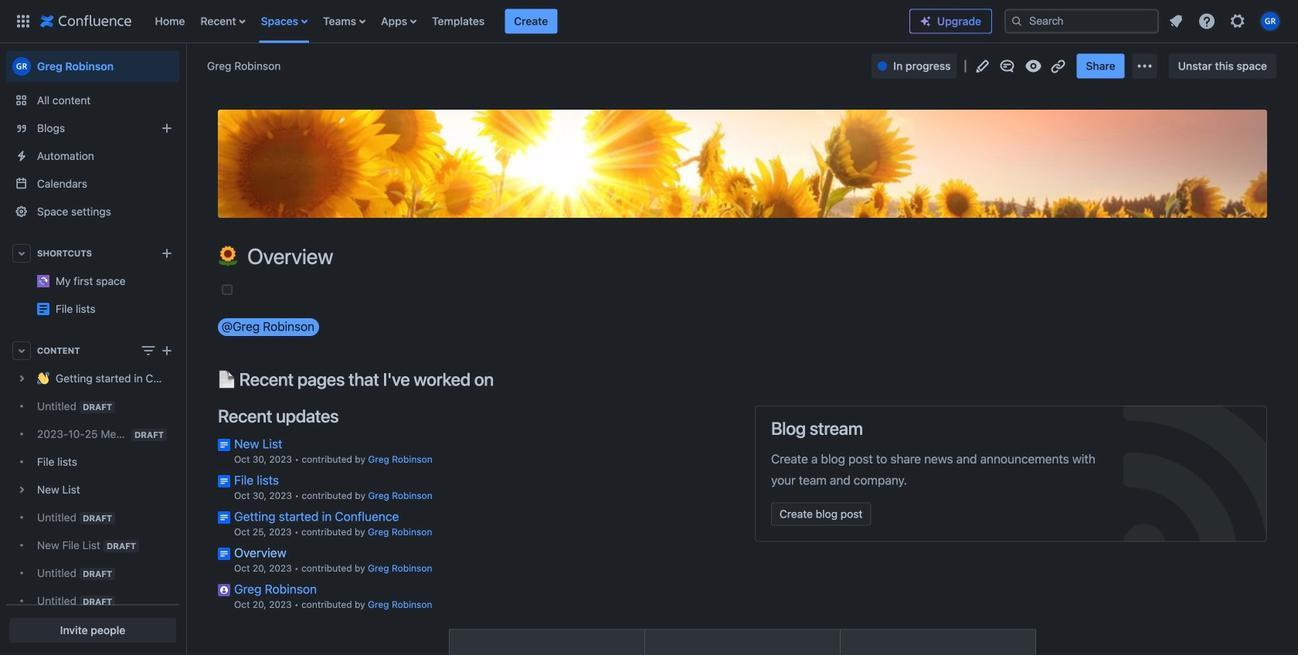Task type: locate. For each thing, give the bounding box(es) containing it.
notification icon image
[[1167, 12, 1185, 31]]

tree inside "space" element
[[6, 365, 179, 655]]

file lists image
[[37, 303, 49, 315]]

stop watching image
[[1024, 57, 1043, 75]]

1 horizontal spatial list
[[1162, 7, 1289, 35]]

list item
[[505, 9, 557, 34]]

None search field
[[1005, 9, 1159, 34]]

global element
[[9, 0, 910, 43]]

list item inside list
[[505, 9, 557, 34]]

create a page image
[[158, 342, 176, 360]]

:sunflower: image
[[218, 246, 238, 266]]

premium image
[[920, 15, 932, 27]]

confluence image
[[40, 12, 132, 31], [40, 12, 132, 31]]

collapse sidebar image
[[168, 51, 202, 82]]

settings icon image
[[1229, 12, 1247, 31]]

tree
[[6, 365, 179, 655]]

0 horizontal spatial list
[[147, 0, 910, 43]]

list
[[147, 0, 910, 43], [1162, 7, 1289, 35]]

help icon image
[[1198, 12, 1216, 31]]

banner
[[0, 0, 1298, 43]]

Search field
[[1005, 9, 1159, 34]]

list for premium image
[[1162, 7, 1289, 35]]

:sunflower: image
[[218, 246, 238, 266]]

appswitcher icon image
[[14, 12, 32, 31]]



Task type: describe. For each thing, give the bounding box(es) containing it.
create a blog image
[[158, 119, 176, 138]]

more actions image
[[1136, 57, 1154, 75]]

add shortcut image
[[158, 244, 176, 263]]

list for appswitcher icon
[[147, 0, 910, 43]]

copy image
[[492, 370, 511, 388]]

copy link image
[[1049, 57, 1068, 75]]

search image
[[1011, 15, 1023, 27]]

space element
[[0, 43, 185, 655]]

change view image
[[139, 342, 158, 360]]

edit this page image
[[973, 57, 992, 75]]



Task type: vqa. For each thing, say whether or not it's contained in the screenshot.
right you
no



